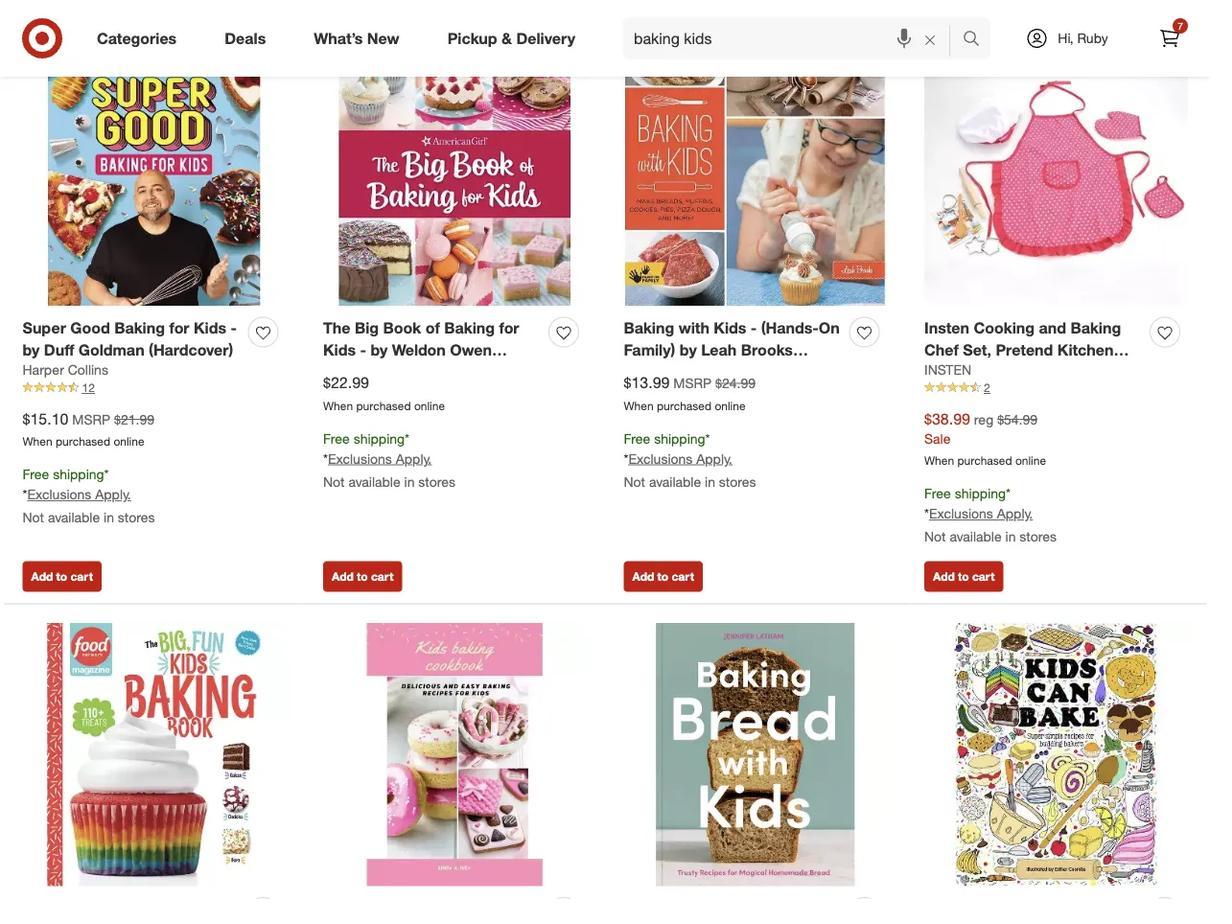 Task type: vqa. For each thing, say whether or not it's contained in the screenshot.
Brooks
yes



Task type: describe. For each thing, give the bounding box(es) containing it.
playset
[[925, 362, 978, 381]]

(hardcover) inside super good baking for kids - by duff goldman (hardcover)
[[149, 340, 233, 359]]

cart for $13.99
[[672, 570, 694, 584]]

in for $22.99
[[404, 474, 415, 490]]

exclusions for $22.99
[[328, 451, 392, 467]]

to for $13.99
[[658, 570, 669, 584]]

chef
[[925, 340, 959, 359]]

big
[[355, 319, 379, 337]]

harper
[[23, 362, 64, 379]]

when inside $15.10 msrp $21.99 when purchased online
[[23, 435, 52, 449]]

purchased inside '$22.99 when purchased online'
[[356, 399, 411, 414]]

exclusions for $15.10
[[27, 486, 91, 503]]

apply. down $38.99 reg $54.99 sale when purchased online
[[998, 505, 1034, 522]]

exclusions for $13.99
[[629, 451, 693, 467]]

baking bread with kids - by  jennifer latham (paperback) image
[[624, 623, 887, 887]]

stores for $13.99
[[719, 474, 756, 490]]

not for $13.99
[[624, 474, 646, 490]]

for inside super good baking for kids - by duff goldman (hardcover)
[[169, 319, 189, 337]]

shipping down $38.99 reg $54.99 sale when purchased online
[[955, 485, 1007, 502]]

4 cart from the left
[[973, 570, 995, 584]]

when inside $38.99 reg $54.99 sale when purchased online
[[925, 454, 955, 468]]

msrp for $13.99
[[674, 375, 712, 392]]

categories link
[[81, 17, 201, 59]]

* down $13.99
[[624, 451, 629, 467]]

pickup & delivery
[[448, 29, 576, 48]]

- inside super good baking for kids - by duff goldman (hardcover)
[[231, 319, 237, 337]]

purchased inside $15.10 msrp $21.99 when purchased online
[[56, 435, 110, 449]]

apply. for $13.99
[[697, 451, 733, 467]]

add to cart button for $15.10
[[23, 562, 102, 592]]

exclusions apply. link for $22.99
[[328, 451, 432, 467]]

purchased inside $13.99 msrp $24.99 when purchased online
[[657, 399, 712, 414]]

delivery
[[517, 29, 576, 48]]

kids inside super good baking for kids - by duff goldman (hardcover)
[[194, 319, 226, 337]]

duff
[[44, 340, 74, 359]]

* down $15.10
[[23, 486, 27, 503]]

2
[[984, 381, 991, 395]]

$24.99
[[716, 375, 756, 392]]

add to cart for $22.99
[[332, 570, 394, 584]]

available for $22.99
[[349, 474, 401, 490]]

baking with kids - (hands-on family) by  leah brooks (paperback)
[[624, 319, 840, 381]]

of
[[426, 319, 440, 337]]

$15.10
[[23, 409, 69, 428]]

kids inside the big book of baking for kids - by  weldon owen (hardcover)
[[323, 340, 356, 359]]

by inside the big book of baking for kids - by  weldon owen (hardcover)
[[371, 340, 388, 359]]

super
[[23, 319, 66, 337]]

$22.99 when purchased online
[[323, 374, 445, 414]]

deals
[[225, 29, 266, 48]]

* down $22.99
[[323, 451, 328, 467]]

online inside $15.10 msrp $21.99 when purchased online
[[114, 435, 144, 449]]

the big book of baking for kids - by  weldon owen (hardcover)
[[323, 319, 520, 381]]

family)
[[624, 340, 676, 359]]

$15.10 msrp $21.99 when purchased online
[[23, 409, 154, 449]]

$22.99
[[323, 374, 369, 393]]

categories
[[97, 29, 177, 48]]

* down $13.99 msrp $24.99 when purchased online
[[706, 431, 710, 447]]

shipping for $13.99
[[654, 431, 706, 447]]

ruby
[[1078, 30, 1109, 47]]

add for $13.99
[[633, 570, 655, 584]]

not for $22.99
[[323, 474, 345, 490]]

pickup & delivery link
[[431, 17, 600, 59]]

baking inside insten cooking and baking chef set, pretend kitchen playset toys for kids
[[1071, 319, 1122, 337]]

kitchen
[[1058, 340, 1114, 359]]

cart for $22.99
[[371, 570, 394, 584]]

reg
[[975, 411, 994, 428]]

4 add from the left
[[934, 570, 955, 584]]

free for $22.99
[[323, 431, 350, 447]]

add to cart for $15.10
[[31, 570, 93, 584]]

* down sale
[[925, 505, 930, 522]]

pretend
[[996, 340, 1054, 359]]

new
[[367, 29, 400, 48]]

$13.99
[[624, 374, 670, 393]]

12
[[82, 381, 95, 395]]

$38.99 reg $54.99 sale when purchased online
[[925, 409, 1047, 468]]

apply. for $15.10
[[95, 486, 131, 503]]

exclusions down sale
[[930, 505, 994, 522]]

(hardcover) inside the big book of baking for kids - by  weldon owen (hardcover)
[[323, 362, 408, 381]]

online inside $38.99 reg $54.99 sale when purchased online
[[1016, 454, 1047, 468]]

in for $13.99
[[705, 474, 716, 490]]

add for $15.10
[[31, 570, 53, 584]]

4 to from the left
[[959, 570, 970, 584]]

free down sale
[[925, 485, 952, 502]]

what's new link
[[298, 17, 424, 59]]

stores for $22.99
[[419, 474, 456, 490]]

apply. for $22.99
[[396, 451, 432, 467]]

when inside $13.99 msrp $24.99 when purchased online
[[624, 399, 654, 414]]

&
[[502, 29, 512, 48]]

collins
[[68, 362, 108, 379]]

cooking
[[974, 319, 1035, 337]]

free shipping * * exclusions apply. not available in stores for $15.10
[[23, 466, 155, 526]]

kid's baking cookbook - by  linda a ivey (paperback) image
[[323, 623, 587, 887]]

insten cooking and baking chef set, pretend kitchen playset toys for kids link
[[925, 317, 1143, 381]]

baking with kids - (hands-on family) by  leah brooks (paperback) link
[[624, 317, 842, 381]]

for inside the big book of baking for kids - by  weldon owen (hardcover)
[[499, 319, 520, 337]]

on
[[819, 319, 840, 337]]

insten
[[925, 362, 972, 379]]

for inside insten cooking and baking chef set, pretend kitchen playset toys for kids
[[1019, 362, 1040, 381]]

kids inside insten cooking and baking chef set, pretend kitchen playset toys for kids
[[1044, 362, 1077, 381]]



Task type: locate. For each thing, give the bounding box(es) containing it.
purchased down $15.10
[[56, 435, 110, 449]]

exclusions apply. link down '$22.99 when purchased online'
[[328, 451, 432, 467]]

apply. down '$22.99 when purchased online'
[[396, 451, 432, 467]]

2 to from the left
[[357, 570, 368, 584]]

online down $54.99
[[1016, 454, 1047, 468]]

3 add to cart button from the left
[[624, 562, 703, 592]]

free
[[323, 431, 350, 447], [624, 431, 651, 447], [23, 466, 49, 483], [925, 485, 952, 502]]

to
[[56, 570, 67, 584], [357, 570, 368, 584], [658, 570, 669, 584], [959, 570, 970, 584]]

1 to from the left
[[56, 570, 67, 584]]

hi, ruby
[[1059, 30, 1109, 47]]

for down the pretend
[[1019, 362, 1040, 381]]

free shipping * * exclusions apply. not available in stores for $13.99
[[624, 431, 756, 490]]

$54.99
[[998, 411, 1038, 428]]

add to cart button for $22.99
[[323, 562, 402, 592]]

shipping down '$22.99 when purchased online'
[[354, 431, 405, 447]]

free shipping * * exclusions apply. not available in stores down '$22.99 when purchased online'
[[323, 431, 456, 490]]

2 horizontal spatial for
[[1019, 362, 1040, 381]]

free shipping * * exclusions apply. not available in stores down $13.99 msrp $24.99 when purchased online
[[624, 431, 756, 490]]

exclusions apply. link down $15.10 msrp $21.99 when purchased online
[[27, 486, 131, 503]]

add for $22.99
[[332, 570, 354, 584]]

kids inside baking with kids - (hands-on family) by  leah brooks (paperback)
[[714, 319, 747, 337]]

by inside baking with kids - (hands-on family) by  leah brooks (paperback)
[[680, 340, 697, 359]]

purchased down reg
[[958, 454, 1013, 468]]

when down sale
[[925, 454, 955, 468]]

* down $15.10 msrp $21.99 when purchased online
[[104, 466, 109, 483]]

baking inside baking with kids - (hands-on family) by  leah brooks (paperback)
[[624, 319, 675, 337]]

exclusions down $13.99 msrp $24.99 when purchased online
[[629, 451, 693, 467]]

by down the with
[[680, 340, 697, 359]]

baking up owen
[[444, 319, 495, 337]]

- inside the big book of baking for kids - by  weldon owen (hardcover)
[[360, 340, 367, 359]]

online down the big book of baking for kids - by  weldon owen (hardcover)
[[414, 399, 445, 414]]

available for $13.99
[[649, 474, 701, 490]]

for up 12 link
[[169, 319, 189, 337]]

-
[[231, 319, 237, 337], [751, 319, 757, 337], [360, 340, 367, 359]]

baking up goldman
[[114, 319, 165, 337]]

1 vertical spatial msrp
[[72, 411, 111, 428]]

exclusions down '$22.99 when purchased online'
[[328, 451, 392, 467]]

2 link
[[925, 380, 1188, 397]]

in
[[404, 474, 415, 490], [705, 474, 716, 490], [104, 509, 114, 526], [1006, 529, 1016, 545]]

leah
[[701, 340, 737, 359]]

$21.99
[[114, 411, 154, 428]]

stores
[[419, 474, 456, 490], [719, 474, 756, 490], [118, 509, 155, 526], [1020, 529, 1057, 545]]

free down $15.10
[[23, 466, 49, 483]]

exclusions apply. link for $13.99
[[629, 451, 733, 467]]

0 horizontal spatial by
[[23, 340, 40, 359]]

what's
[[314, 29, 363, 48]]

1 by from the left
[[23, 340, 40, 359]]

add to cart button
[[23, 562, 102, 592], [323, 562, 402, 592], [624, 562, 703, 592], [925, 562, 1004, 592]]

for right of
[[499, 319, 520, 337]]

online down $21.99
[[114, 435, 144, 449]]

- inside baking with kids - (hands-on family) by  leah brooks (paperback)
[[751, 319, 757, 337]]

purchased down (paperback)
[[657, 399, 712, 414]]

7
[[1178, 20, 1184, 32]]

deals link
[[208, 17, 290, 59]]

kids down the
[[323, 340, 356, 359]]

not
[[323, 474, 345, 490], [624, 474, 646, 490], [23, 509, 44, 526], [925, 529, 947, 545]]

2 baking from the left
[[444, 319, 495, 337]]

exclusions apply. link down $38.99 reg $54.99 sale when purchased online
[[930, 505, 1034, 522]]

msrp inside $13.99 msrp $24.99 when purchased online
[[674, 375, 712, 392]]

baking inside super good baking for kids - by duff goldman (hardcover)
[[114, 319, 165, 337]]

0 horizontal spatial msrp
[[72, 411, 111, 428]]

owen
[[450, 340, 492, 359]]

baking
[[114, 319, 165, 337], [444, 319, 495, 337], [624, 319, 675, 337], [1071, 319, 1122, 337]]

add
[[31, 570, 53, 584], [332, 570, 354, 584], [633, 570, 655, 584], [934, 570, 955, 584]]

msrp
[[674, 375, 712, 392], [72, 411, 111, 428]]

shipping down $15.10 msrp $21.99 when purchased online
[[53, 466, 104, 483]]

1 baking from the left
[[114, 319, 165, 337]]

brooks
[[741, 340, 793, 359]]

0 horizontal spatial for
[[169, 319, 189, 337]]

set,
[[964, 340, 992, 359]]

goldman
[[79, 340, 145, 359]]

when
[[323, 399, 353, 414], [624, 399, 654, 414], [23, 435, 52, 449], [925, 454, 955, 468]]

shipping
[[354, 431, 405, 447], [654, 431, 706, 447], [53, 466, 104, 483], [955, 485, 1007, 502]]

pickup
[[448, 29, 498, 48]]

msrp down 12
[[72, 411, 111, 428]]

add to cart
[[31, 570, 93, 584], [332, 570, 394, 584], [633, 570, 694, 584], [934, 570, 995, 584]]

the big book of baking for kids - by  weldon owen (hardcover) image
[[323, 43, 587, 306]]

harper collins link
[[23, 361, 108, 380]]

exclusions down $15.10 msrp $21.99 when purchased online
[[27, 486, 91, 503]]

7 link
[[1149, 17, 1192, 59]]

to for $22.99
[[357, 570, 368, 584]]

3 baking from the left
[[624, 319, 675, 337]]

2 cart from the left
[[371, 570, 394, 584]]

shipping for $15.10
[[53, 466, 104, 483]]

What can we help you find? suggestions appear below search field
[[623, 17, 968, 59]]

shipping down $13.99 msrp $24.99 when purchased online
[[654, 431, 706, 447]]

kids up 12 link
[[194, 319, 226, 337]]

insten cooking and baking chef set, pretend kitchen playset toys for kids
[[925, 319, 1122, 381]]

1 horizontal spatial msrp
[[674, 375, 712, 392]]

baking up kitchen at right top
[[1071, 319, 1122, 337]]

*
[[405, 431, 410, 447], [706, 431, 710, 447], [323, 451, 328, 467], [624, 451, 629, 467], [104, 466, 109, 483], [1007, 485, 1011, 502], [23, 486, 27, 503], [925, 505, 930, 522]]

apply. down $15.10 msrp $21.99 when purchased online
[[95, 486, 131, 503]]

1 add to cart button from the left
[[23, 562, 102, 592]]

super good baking for kids - by duff goldman (hardcover) image
[[23, 43, 286, 306]]

and
[[1039, 319, 1067, 337]]

by up harper
[[23, 340, 40, 359]]

by down big
[[371, 340, 388, 359]]

purchased inside $38.99 reg $54.99 sale when purchased online
[[958, 454, 1013, 468]]

weldon
[[392, 340, 446, 359]]

(paperback)
[[624, 362, 713, 381]]

free shipping * * exclusions apply. not available in stores
[[323, 431, 456, 490], [624, 431, 756, 490], [23, 466, 155, 526], [925, 485, 1057, 545]]

hi,
[[1059, 30, 1074, 47]]

(hardcover) down big
[[323, 362, 408, 381]]

online down '$24.99'
[[715, 399, 746, 414]]

with
[[679, 319, 710, 337]]

1 add to cart from the left
[[31, 570, 93, 584]]

when inside '$22.99 when purchased online'
[[323, 399, 353, 414]]

by
[[23, 340, 40, 359], [371, 340, 388, 359], [680, 340, 697, 359]]

2 by from the left
[[371, 340, 388, 359]]

when down $15.10
[[23, 435, 52, 449]]

1 vertical spatial (hardcover)
[[323, 362, 408, 381]]

search
[[955, 31, 1001, 49]]

add to cart for $13.99
[[633, 570, 694, 584]]

free shipping * * exclusions apply. not available in stores for $22.99
[[323, 431, 456, 490]]

2 add to cart from the left
[[332, 570, 394, 584]]

baking up family)
[[624, 319, 675, 337]]

stores for $15.10
[[118, 509, 155, 526]]

when down $22.99
[[323, 399, 353, 414]]

cart for $15.10
[[70, 570, 93, 584]]

insten link
[[925, 361, 972, 380]]

free shipping * * exclusions apply. not available in stores down $15.10 msrp $21.99 when purchased online
[[23, 466, 155, 526]]

exclusions apply. link
[[328, 451, 432, 467], [629, 451, 733, 467], [27, 486, 131, 503], [930, 505, 1034, 522]]

food network magazine: the big, fun kids baking book - by maile carpenter (hardcover) image
[[23, 623, 286, 887]]

by inside super good baking for kids - by duff goldman (hardcover)
[[23, 340, 40, 359]]

to for $15.10
[[56, 570, 67, 584]]

free for $15.10
[[23, 466, 49, 483]]

search button
[[955, 17, 1001, 63]]

2 horizontal spatial by
[[680, 340, 697, 359]]

1 horizontal spatial by
[[371, 340, 388, 359]]

kids
[[194, 319, 226, 337], [714, 319, 747, 337], [323, 340, 356, 359], [1044, 362, 1077, 381]]

1 add from the left
[[31, 570, 53, 584]]

apply. down $13.99 msrp $24.99 when purchased online
[[697, 451, 733, 467]]

3 to from the left
[[658, 570, 669, 584]]

exclusions apply. link for $15.10
[[27, 486, 131, 503]]

sale
[[925, 431, 951, 448]]

msrp for $15.10
[[72, 411, 111, 428]]

harper collins
[[23, 362, 108, 379]]

* down '$22.99 when purchased online'
[[405, 431, 410, 447]]

1 horizontal spatial for
[[499, 319, 520, 337]]

12 link
[[23, 380, 286, 397]]

0 vertical spatial msrp
[[674, 375, 712, 392]]

1 horizontal spatial -
[[360, 340, 367, 359]]

kids down kitchen at right top
[[1044, 362, 1077, 381]]

(hands-
[[762, 319, 819, 337]]

super good baking for kids - by duff goldman (hardcover) link
[[23, 317, 241, 361]]

2 add from the left
[[332, 570, 354, 584]]

4 baking from the left
[[1071, 319, 1122, 337]]

0 horizontal spatial -
[[231, 319, 237, 337]]

purchased down $22.99
[[356, 399, 411, 414]]

3 by from the left
[[680, 340, 697, 359]]

toys
[[982, 362, 1015, 381]]

free down $22.99
[[323, 431, 350, 447]]

1 horizontal spatial (hardcover)
[[323, 362, 408, 381]]

4 add to cart button from the left
[[925, 562, 1004, 592]]

baking inside the big book of baking for kids - by  weldon owen (hardcover)
[[444, 319, 495, 337]]

what's new
[[314, 29, 400, 48]]

0 horizontal spatial (hardcover)
[[149, 340, 233, 359]]

good
[[70, 319, 110, 337]]

$38.99
[[925, 409, 971, 428]]

free for $13.99
[[624, 431, 651, 447]]

cart
[[70, 570, 93, 584], [371, 570, 394, 584], [672, 570, 694, 584], [973, 570, 995, 584]]

4 add to cart from the left
[[934, 570, 995, 584]]

book
[[383, 319, 421, 337]]

msrp down leah at the top of the page
[[674, 375, 712, 392]]

kids up leah at the top of the page
[[714, 319, 747, 337]]

when down $13.99
[[624, 399, 654, 414]]

shipping for $22.99
[[354, 431, 405, 447]]

online inside $13.99 msrp $24.99 when purchased online
[[715, 399, 746, 414]]

0 vertical spatial (hardcover)
[[149, 340, 233, 359]]

msrp inside $15.10 msrp $21.99 when purchased online
[[72, 411, 111, 428]]

(hardcover) up 12 link
[[149, 340, 233, 359]]

for
[[169, 319, 189, 337], [499, 319, 520, 337], [1019, 362, 1040, 381]]

(hardcover)
[[149, 340, 233, 359], [323, 362, 408, 381]]

online inside '$22.99 when purchased online'
[[414, 399, 445, 414]]

online
[[414, 399, 445, 414], [715, 399, 746, 414], [114, 435, 144, 449], [1016, 454, 1047, 468]]

not for $15.10
[[23, 509, 44, 526]]

insten cooking and baking chef set, pretend kitchen playset toys for kids image
[[925, 43, 1188, 306], [925, 43, 1188, 306]]

exclusions
[[328, 451, 392, 467], [629, 451, 693, 467], [27, 486, 91, 503], [930, 505, 994, 522]]

$13.99 msrp $24.99 when purchased online
[[624, 374, 756, 414]]

1 cart from the left
[[70, 570, 93, 584]]

in for $15.10
[[104, 509, 114, 526]]

free shipping * * exclusions apply. not available in stores down $38.99 reg $54.99 sale when purchased online
[[925, 485, 1057, 545]]

baking with kids - (hands-on family) by  leah brooks (paperback) image
[[624, 43, 887, 306]]

available for $15.10
[[48, 509, 100, 526]]

available
[[349, 474, 401, 490], [649, 474, 701, 490], [48, 509, 100, 526], [950, 529, 1002, 545]]

free down $13.99
[[624, 431, 651, 447]]

add to cart button for $13.99
[[624, 562, 703, 592]]

3 cart from the left
[[672, 570, 694, 584]]

kids can bake - (hardcover) image
[[925, 623, 1188, 887]]

3 add to cart from the left
[[633, 570, 694, 584]]

purchased
[[356, 399, 411, 414], [657, 399, 712, 414], [56, 435, 110, 449], [958, 454, 1013, 468]]

* down $38.99 reg $54.99 sale when purchased online
[[1007, 485, 1011, 502]]

apply.
[[396, 451, 432, 467], [697, 451, 733, 467], [95, 486, 131, 503], [998, 505, 1034, 522]]

exclusions apply. link down $13.99 msrp $24.99 when purchased online
[[629, 451, 733, 467]]

super good baking for kids - by duff goldman (hardcover)
[[23, 319, 237, 359]]

insten
[[925, 319, 970, 337]]

2 horizontal spatial -
[[751, 319, 757, 337]]

3 add from the left
[[633, 570, 655, 584]]

2 add to cart button from the left
[[323, 562, 402, 592]]

the
[[323, 319, 351, 337]]

the big book of baking for kids - by  weldon owen (hardcover) link
[[323, 317, 542, 381]]



